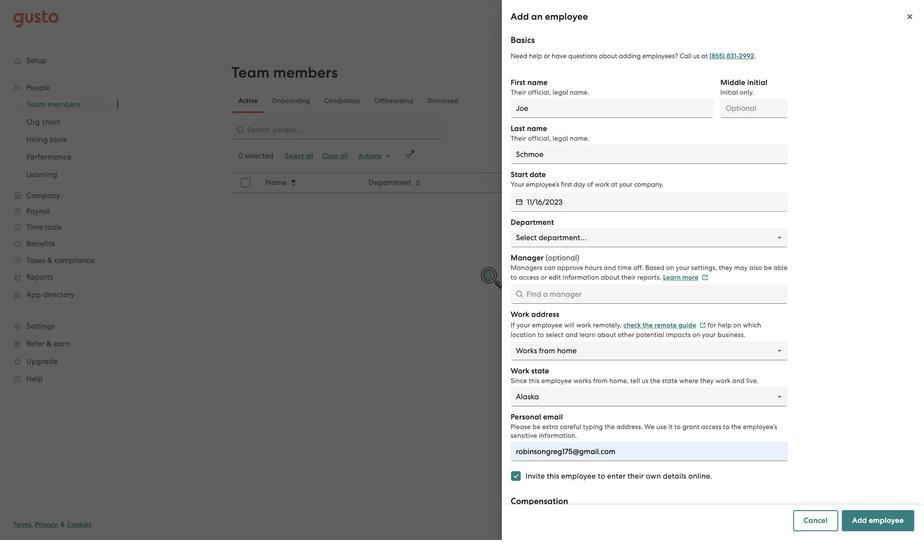 Task type: describe. For each thing, give the bounding box(es) containing it.
on inside managers can approve hours and time off. based on your settings, they may also be able to access or edit information about their reports.
[[667, 264, 675, 272]]

compensation
[[511, 497, 569, 507]]

all for clear all
[[340, 152, 348, 160]]

settings,
[[692, 264, 718, 272]]

works
[[574, 378, 592, 385]]

be inside managers can approve hours and time off. based on your settings, they may also be able to access or edit information about their reports.
[[764, 264, 772, 272]]

online.
[[689, 472, 713, 481]]

add for add a team member
[[727, 70, 742, 79]]

privacy link
[[35, 522, 57, 529]]

if
[[511, 322, 515, 330]]

address
[[532, 310, 560, 320]]

the inside work state since this employee works from home, tell us the state where they work and live.
[[651, 378, 661, 385]]

learn more link
[[664, 274, 709, 282]]

of
[[587, 181, 593, 189]]

and inside managers can approve hours and time off. based on your settings, they may also be able to access or edit information about their reports.
[[604, 264, 617, 272]]

select
[[546, 331, 564, 339]]

based
[[646, 264, 665, 272]]

this inside work state since this employee works from home, tell us the state where they work and live.
[[529, 378, 540, 385]]

for
[[708, 322, 717, 330]]

start
[[511, 170, 528, 180]]

dismissed button
[[421, 90, 466, 112]]

employee inside button
[[869, 517, 904, 526]]

home,
[[610, 378, 629, 385]]

may
[[735, 264, 748, 272]]

name for last name
[[527, 124, 548, 133]]

information
[[563, 274, 600, 282]]

call
[[680, 52, 692, 60]]

Select all rows on this page checkbox
[[236, 173, 255, 193]]

account menu element
[[754, 0, 911, 37]]

add a team member drawer dialog
[[502, 0, 924, 541]]

work for work address
[[511, 310, 530, 320]]

your up location
[[517, 322, 531, 330]]

(855) 831-2992 link
[[710, 52, 755, 60]]

clear all button
[[318, 149, 353, 163]]

legal for last name
[[553, 135, 569, 143]]

help for or
[[529, 52, 543, 60]]

use
[[657, 424, 667, 432]]

1 vertical spatial this
[[547, 472, 560, 481]]

department inside department button
[[369, 178, 411, 187]]

grant
[[683, 424, 700, 432]]

calendar outline image
[[516, 198, 523, 207]]

work inside start date your employee's first day of work at your company.
[[595, 181, 610, 189]]

extra
[[543, 424, 559, 432]]

offboarding button
[[367, 90, 421, 112]]

Personal email field
[[511, 443, 788, 462]]

check
[[624, 322, 641, 330]]

off.
[[634, 264, 644, 272]]

First name field
[[511, 99, 714, 118]]

access inside managers can approve hours and time off. based on your settings, they may also be able to access or edit information about their reports.
[[519, 274, 539, 282]]

0 selected status
[[239, 151, 274, 160]]

department inside the add a team member drawer dialog
[[511, 218, 554, 227]]

last
[[511, 124, 525, 133]]

also
[[750, 264, 763, 272]]

add a team member
[[727, 70, 801, 79]]

employee for your
[[532, 322, 563, 330]]

potential
[[636, 331, 665, 339]]

they inside work state since this employee works from home, tell us the state where they work and live.
[[701, 378, 714, 385]]

department button
[[364, 174, 517, 192]]

to right it in the right bottom of the page
[[675, 424, 681, 432]]

onboarding
[[272, 97, 310, 105]]

opens in a new tab image
[[702, 275, 709, 281]]

or inside managers can approve hours and time off. based on your settings, they may also be able to access or edit information about their reports.
[[541, 274, 548, 282]]

add for add an employee
[[511, 11, 529, 22]]

select all button
[[281, 149, 318, 163]]

employment type
[[618, 178, 679, 187]]

employment type button
[[613, 174, 811, 192]]

add an employee
[[511, 11, 588, 22]]

1 , from the left
[[31, 522, 33, 529]]

approve
[[558, 264, 584, 272]]

0 selected
[[239, 151, 274, 160]]

1 vertical spatial their
[[628, 472, 644, 481]]

0 horizontal spatial state
[[532, 367, 550, 376]]

your inside managers can approve hours and time off. based on your settings, they may also be able to access or edit information about their reports.
[[676, 264, 690, 272]]

about inside managers can approve hours and time off. based on your settings, they may also be able to access or edit information about their reports.
[[601, 274, 620, 282]]

about inside for help on which location to select and learn about other potential impacts on your business.
[[598, 331, 616, 339]]

Last name field
[[511, 145, 788, 164]]

your inside for help on which location to select and learn about other potential impacts on your business.
[[703, 331, 716, 339]]

1 vertical spatial state
[[663, 378, 678, 385]]

remote
[[655, 322, 677, 330]]

employees?
[[643, 52, 679, 60]]

0 vertical spatial or
[[544, 52, 551, 60]]

member
[[771, 70, 801, 79]]

privacy
[[35, 522, 57, 529]]

access inside personal email please be extra careful typing the address. we use it to grant access to the employee's sensitive information.
[[702, 424, 722, 432]]

terms link
[[13, 522, 31, 529]]

add employee
[[853, 517, 904, 526]]

last name their official, legal name.
[[511, 124, 590, 143]]

tell
[[631, 378, 640, 385]]

terms
[[13, 522, 31, 529]]

clear all
[[322, 152, 348, 160]]

candidates
[[324, 97, 360, 105]]

guide
[[679, 322, 697, 330]]

dismissed
[[428, 97, 459, 105]]

employee for an
[[545, 11, 588, 22]]

questions
[[569, 52, 598, 60]]

all for select all
[[306, 152, 313, 160]]

manager (optional)
[[511, 254, 580, 263]]

employee inside work state since this employee works from home, tell us the state where they work and live.
[[542, 378, 572, 385]]

first
[[511, 78, 526, 87]]

add for add employee
[[853, 517, 868, 526]]

check the remote guide
[[624, 322, 697, 330]]

they inside managers can approve hours and time off. based on your settings, they may also be able to access or edit information about their reports.
[[719, 264, 733, 272]]

to left enter
[[598, 472, 606, 481]]

managers
[[511, 264, 543, 272]]

cancel button
[[794, 511, 839, 532]]

learn
[[664, 274, 681, 282]]

business.
[[718, 331, 746, 339]]

your inside start date your employee's first day of work at your company.
[[620, 181, 633, 189]]

typing
[[583, 424, 603, 432]]

.
[[755, 52, 756, 60]]

name button
[[260, 174, 363, 192]]

type
[[663, 178, 679, 187]]

employee's inside personal email please be extra careful typing the address. we use it to grant access to the employee's sensitive information.
[[744, 424, 778, 432]]

add a team member button
[[717, 64, 811, 85]]

location
[[511, 331, 536, 339]]

2992
[[740, 52, 755, 60]]

team
[[232, 64, 270, 82]]

middle initial initial only.
[[721, 78, 768, 97]]

day
[[574, 181, 586, 189]]

work for work state since this employee works from home, tell us the state where they work and live.
[[511, 367, 530, 376]]



Task type: vqa. For each thing, say whether or not it's contained in the screenshot.
tools in the GUSTO NAVIGATION element
no



Task type: locate. For each thing, give the bounding box(es) containing it.
1 vertical spatial official,
[[528, 135, 551, 143]]

,
[[31, 522, 33, 529], [57, 522, 59, 529]]

0 vertical spatial official,
[[528, 89, 551, 97]]

us inside work state since this employee works from home, tell us the state where they work and live.
[[642, 378, 649, 385]]

selected
[[245, 151, 274, 160]]

help for on
[[718, 322, 732, 330]]

1 horizontal spatial state
[[663, 378, 678, 385]]

offboarding
[[374, 97, 414, 105]]

Search people... field
[[232, 120, 442, 140]]

1 horizontal spatial employee's
[[744, 424, 778, 432]]

on up business.
[[734, 322, 742, 330]]

only.
[[740, 89, 755, 97]]

work up learn
[[577, 322, 592, 330]]

2 work from the top
[[511, 367, 530, 376]]

on up learn
[[667, 264, 675, 272]]

name. inside first name their official, legal name.
[[570, 89, 590, 97]]

help inside for help on which location to select and learn about other potential impacts on your business.
[[718, 322, 732, 330]]

0
[[239, 151, 243, 160]]

this right 'since'
[[529, 378, 540, 385]]

1 vertical spatial their
[[511, 135, 527, 143]]

1 vertical spatial at
[[611, 181, 618, 189]]

2 , from the left
[[57, 522, 59, 529]]

help
[[529, 52, 543, 60], [718, 322, 732, 330]]

1 horizontal spatial and
[[604, 264, 617, 272]]

official, inside first name their official, legal name.
[[528, 89, 551, 97]]

Start date field
[[527, 193, 788, 212]]

name. inside the last name their official, legal name.
[[570, 135, 590, 143]]

all right clear
[[340, 152, 348, 160]]

employee for this
[[562, 472, 596, 481]]

0 horizontal spatial work
[[577, 322, 592, 330]]

enter
[[607, 472, 626, 481]]

0 vertical spatial work
[[595, 181, 610, 189]]

1 vertical spatial department
[[511, 218, 554, 227]]

1 horizontal spatial us
[[694, 52, 700, 60]]

us for help
[[694, 52, 700, 60]]

1 vertical spatial employee's
[[744, 424, 778, 432]]

0 vertical spatial their
[[511, 89, 527, 97]]

(optional)
[[546, 254, 580, 263]]

1 vertical spatial or
[[541, 274, 548, 282]]

remotely,
[[593, 322, 622, 330]]

1 horizontal spatial ,
[[57, 522, 59, 529]]

be
[[764, 264, 772, 272], [533, 424, 541, 432]]

1 horizontal spatial access
[[702, 424, 722, 432]]

0 horizontal spatial access
[[519, 274, 539, 282]]

their inside the last name their official, legal name.
[[511, 135, 527, 143]]

1 official, from the top
[[528, 89, 551, 97]]

0 vertical spatial name
[[528, 78, 548, 87]]

their inside first name their official, legal name.
[[511, 89, 527, 97]]

company.
[[635, 181, 664, 189]]

2 vertical spatial on
[[693, 331, 701, 339]]

their down first on the right
[[511, 89, 527, 97]]

0 vertical spatial and
[[604, 264, 617, 272]]

work state since this employee works from home, tell us the state where they work and live.
[[511, 367, 759, 385]]

0 vertical spatial this
[[529, 378, 540, 385]]

1 vertical spatial name.
[[570, 135, 590, 143]]

1 horizontal spatial all
[[340, 152, 348, 160]]

0 horizontal spatial ,
[[31, 522, 33, 529]]

0 horizontal spatial us
[[642, 378, 649, 385]]

0 vertical spatial employee's
[[526, 181, 560, 189]]

at right of
[[611, 181, 618, 189]]

0 horizontal spatial help
[[529, 52, 543, 60]]

onboarding button
[[265, 90, 317, 112]]

0 horizontal spatial be
[[533, 424, 541, 432]]

1 vertical spatial they
[[701, 378, 714, 385]]

from
[[594, 378, 608, 385]]

all right select
[[306, 152, 313, 160]]

or left edit
[[541, 274, 548, 282]]

0 vertical spatial they
[[719, 264, 733, 272]]

we
[[645, 424, 655, 432]]

they right the where
[[701, 378, 714, 385]]

0 horizontal spatial at
[[611, 181, 618, 189]]

your left company.
[[620, 181, 633, 189]]

found
[[543, 273, 563, 282]]

name right last
[[527, 124, 548, 133]]

work inside work state since this employee works from home, tell us the state where they work and live.
[[716, 378, 731, 385]]

us for state
[[642, 378, 649, 385]]

careful
[[560, 424, 582, 432]]

2 horizontal spatial on
[[734, 322, 742, 330]]

at
[[702, 52, 708, 60], [611, 181, 618, 189]]

will
[[565, 322, 575, 330]]

2 legal from the top
[[553, 135, 569, 143]]

work right of
[[595, 181, 610, 189]]

2 vertical spatial and
[[733, 378, 745, 385]]

1 name. from the top
[[570, 89, 590, 97]]

0 vertical spatial state
[[532, 367, 550, 376]]

and inside for help on which location to select and learn about other potential impacts on your business.
[[566, 331, 578, 339]]

, left privacy link
[[31, 522, 33, 529]]

to inside managers can approve hours and time off. based on your settings, they may also be able to access or edit information about their reports.
[[511, 274, 517, 282]]

to inside for help on which location to select and learn about other potential impacts on your business.
[[538, 331, 544, 339]]

employee's inside start date your employee's first day of work at your company.
[[526, 181, 560, 189]]

candidates button
[[317, 90, 367, 112]]

state down select
[[532, 367, 550, 376]]

can
[[545, 264, 556, 272]]

0 vertical spatial legal
[[553, 89, 569, 97]]

2 name. from the top
[[570, 135, 590, 143]]

2 horizontal spatial and
[[733, 378, 745, 385]]

state left the where
[[663, 378, 678, 385]]

0 vertical spatial department
[[369, 178, 411, 187]]

department down new notifications image
[[369, 178, 411, 187]]

home image
[[13, 10, 59, 27]]

0 vertical spatial access
[[519, 274, 539, 282]]

0 vertical spatial help
[[529, 52, 543, 60]]

opens in a new tab image
[[700, 323, 706, 329]]

0 vertical spatial be
[[764, 264, 772, 272]]

members
[[273, 64, 338, 82]]

1 horizontal spatial this
[[547, 472, 560, 481]]

name for first name
[[528, 78, 548, 87]]

us right tell
[[642, 378, 649, 385]]

1 vertical spatial on
[[734, 322, 742, 330]]

to left select
[[538, 331, 544, 339]]

active
[[239, 97, 258, 105]]

no
[[504, 273, 515, 282]]

1 vertical spatial us
[[642, 378, 649, 385]]

select all
[[285, 152, 313, 160]]

other
[[618, 331, 635, 339]]

your down for
[[703, 331, 716, 339]]

employment
[[618, 178, 662, 187]]

legal for first name
[[553, 89, 569, 97]]

2 vertical spatial about
[[598, 331, 616, 339]]

about down time
[[601, 274, 620, 282]]

name right first on the right
[[528, 78, 548, 87]]

1 vertical spatial work
[[511, 367, 530, 376]]

2 horizontal spatial add
[[853, 517, 868, 526]]

1 vertical spatial help
[[718, 322, 732, 330]]

invite
[[526, 472, 545, 481]]

access
[[519, 274, 539, 282], [702, 424, 722, 432]]

date
[[530, 170, 546, 180]]

0 horizontal spatial employee's
[[526, 181, 560, 189]]

live.
[[747, 378, 759, 385]]

1 vertical spatial access
[[702, 424, 722, 432]]

edit
[[549, 274, 561, 282]]

official, inside the last name their official, legal name.
[[528, 135, 551, 143]]

0 vertical spatial add
[[511, 11, 529, 22]]

Middle initial field
[[721, 99, 788, 118]]

official, for last name
[[528, 135, 551, 143]]

their left own
[[628, 472, 644, 481]]

1 their from the top
[[511, 89, 527, 97]]

work up 'since'
[[511, 367, 530, 376]]

1 work from the top
[[511, 310, 530, 320]]

first
[[561, 181, 573, 189]]

access right the grant
[[702, 424, 722, 432]]

1 horizontal spatial add
[[727, 70, 742, 79]]

name. for last name
[[570, 135, 590, 143]]

name. up start date your employee's first day of work at your company.
[[570, 135, 590, 143]]

work
[[511, 310, 530, 320], [511, 367, 530, 376]]

1 vertical spatial work
[[577, 322, 592, 330]]

1 horizontal spatial they
[[719, 264, 733, 272]]

and left time
[[604, 264, 617, 272]]

Invite this employee to enter their own details online. checkbox
[[507, 467, 526, 486]]

learn more
[[664, 274, 699, 282]]

all inside button
[[340, 152, 348, 160]]

1 vertical spatial and
[[566, 331, 578, 339]]

work left 'live.'
[[716, 378, 731, 385]]

name inside the last name their official, legal name.
[[527, 124, 548, 133]]

middle
[[721, 78, 746, 87]]

0 vertical spatial name.
[[570, 89, 590, 97]]

on down opens in a new tab image
[[693, 331, 701, 339]]

learn
[[580, 331, 596, 339]]

legal inside the last name their official, legal name.
[[553, 135, 569, 143]]

and down will
[[566, 331, 578, 339]]

active button
[[232, 90, 265, 112]]

2 official, from the top
[[528, 135, 551, 143]]

team members
[[232, 64, 338, 82]]

initial
[[748, 78, 768, 87]]

team members tab list
[[232, 89, 811, 113]]

have
[[552, 52, 567, 60]]

invite this employee to enter their own details online.
[[526, 472, 713, 481]]

0 vertical spatial their
[[622, 274, 636, 282]]

their inside managers can approve hours and time off. based on your settings, they may also be able to access or edit information about their reports.
[[622, 274, 636, 282]]

basics
[[511, 35, 535, 45]]

0 horizontal spatial and
[[566, 331, 578, 339]]

own
[[646, 472, 661, 481]]

official, for first name
[[528, 89, 551, 97]]

at inside start date your employee's first day of work at your company.
[[611, 181, 618, 189]]

0 vertical spatial at
[[702, 52, 708, 60]]

on
[[667, 264, 675, 272], [734, 322, 742, 330], [693, 331, 701, 339]]

at left (855)
[[702, 52, 708, 60]]

or
[[544, 52, 551, 60], [541, 274, 548, 282]]

1 legal from the top
[[553, 89, 569, 97]]

which
[[743, 322, 762, 330]]

1 horizontal spatial at
[[702, 52, 708, 60]]

adding
[[619, 52, 641, 60]]

time
[[618, 264, 632, 272]]

a
[[744, 70, 749, 79]]

first name their official, legal name.
[[511, 78, 590, 97]]

us right call
[[694, 52, 700, 60]]

legal inside first name their official, legal name.
[[553, 89, 569, 97]]

impacts
[[667, 331, 691, 339]]

be left extra
[[533, 424, 541, 432]]

help up business.
[[718, 322, 732, 330]]

0 horizontal spatial department
[[369, 178, 411, 187]]

and left 'live.'
[[733, 378, 745, 385]]

personal
[[511, 413, 542, 422]]

0 horizontal spatial all
[[306, 152, 313, 160]]

1 horizontal spatial work
[[595, 181, 610, 189]]

0 vertical spatial on
[[667, 264, 675, 272]]

Manager field
[[511, 285, 788, 304]]

2 their from the top
[[511, 135, 527, 143]]

1 vertical spatial be
[[533, 424, 541, 432]]

all inside button
[[306, 152, 313, 160]]

1 vertical spatial legal
[[553, 135, 569, 143]]

cancel
[[804, 517, 828, 526]]

employee's
[[526, 181, 560, 189], [744, 424, 778, 432]]

select
[[285, 152, 304, 160]]

start date your employee's first day of work at your company.
[[511, 170, 664, 189]]

add
[[511, 11, 529, 22], [727, 70, 742, 79], [853, 517, 868, 526]]

hours
[[585, 264, 603, 272]]

please
[[511, 424, 531, 432]]

1 all from the left
[[306, 152, 313, 160]]

0 vertical spatial us
[[694, 52, 700, 60]]

1 horizontal spatial help
[[718, 322, 732, 330]]

1 vertical spatial about
[[601, 274, 620, 282]]

their for first
[[511, 89, 527, 97]]

to right the grant
[[724, 424, 730, 432]]

they left may in the right of the page
[[719, 264, 733, 272]]

this
[[529, 378, 540, 385], [547, 472, 560, 481]]

to down managers
[[511, 274, 517, 282]]

1 horizontal spatial be
[[764, 264, 772, 272]]

work up if
[[511, 310, 530, 320]]

1 vertical spatial name
[[527, 124, 548, 133]]

and inside work state since this employee works from home, tell us the state where they work and live.
[[733, 378, 745, 385]]

add employee button
[[842, 511, 915, 532]]

more
[[683, 274, 699, 282]]

name. for first name
[[570, 89, 590, 97]]

this right "invite"
[[547, 472, 560, 481]]

2 vertical spatial add
[[853, 517, 868, 526]]

2 vertical spatial work
[[716, 378, 731, 385]]

no people found
[[504, 273, 563, 282]]

new notifications image
[[405, 152, 413, 161]]

0 vertical spatial work
[[511, 310, 530, 320]]

department down calendar outline image
[[511, 218, 554, 227]]

about left adding
[[599, 52, 618, 60]]

name. up the first name field
[[570, 89, 590, 97]]

0 horizontal spatial they
[[701, 378, 714, 385]]

0 vertical spatial about
[[599, 52, 618, 60]]

an
[[532, 11, 543, 22]]

access down managers
[[519, 274, 539, 282]]

help right need
[[529, 52, 543, 60]]

their down time
[[622, 274, 636, 282]]

legal
[[553, 89, 569, 97], [553, 135, 569, 143]]

for help on which location to select and learn about other potential impacts on your business.
[[511, 322, 762, 339]]

cookies
[[67, 522, 91, 529]]

1 horizontal spatial department
[[511, 218, 554, 227]]

work inside work state since this employee works from home, tell us the state where they work and live.
[[511, 367, 530, 376]]

0 horizontal spatial this
[[529, 378, 540, 385]]

your up 'learn more' in the bottom of the page
[[676, 264, 690, 272]]

0 horizontal spatial on
[[667, 264, 675, 272]]

manager
[[511, 254, 544, 263]]

name inside first name their official, legal name.
[[528, 78, 548, 87]]

their down last
[[511, 135, 527, 143]]

2 horizontal spatial work
[[716, 378, 731, 385]]

2 all from the left
[[340, 152, 348, 160]]

be right the also
[[764, 264, 772, 272]]

new notifications image
[[405, 152, 413, 161]]

be inside personal email please be extra careful typing the address. we use it to grant access to the employee's sensitive information.
[[533, 424, 541, 432]]

1 vertical spatial add
[[727, 70, 742, 79]]

1 horizontal spatial on
[[693, 331, 701, 339]]

, left &
[[57, 522, 59, 529]]

their for last
[[511, 135, 527, 143]]

&
[[61, 522, 65, 529]]

or left 'have'
[[544, 52, 551, 60]]

managers can approve hours and time off. based on your settings, they may also be able to access or edit information about their reports.
[[511, 264, 788, 282]]

0 horizontal spatial add
[[511, 11, 529, 22]]

about down the "remotely,"
[[598, 331, 616, 339]]



